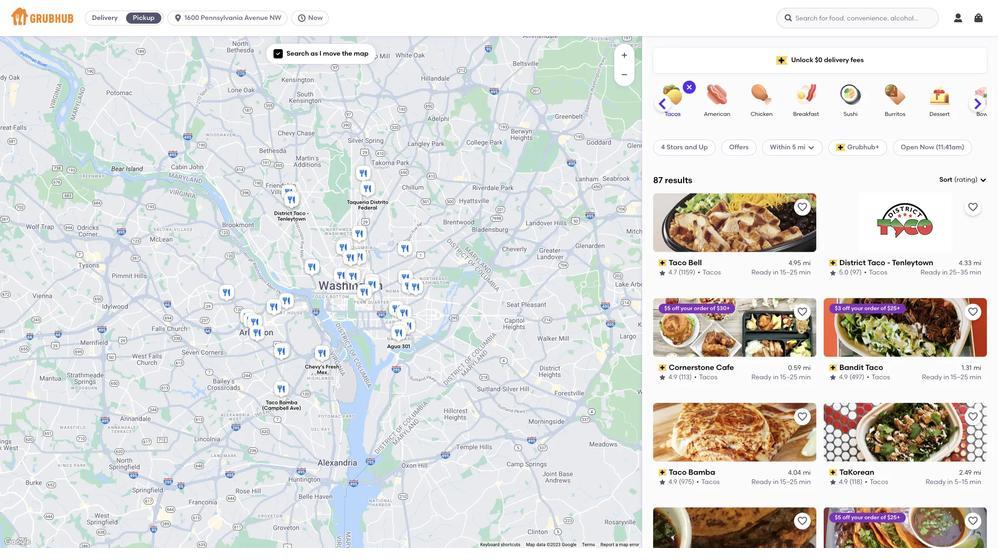 Task type: vqa. For each thing, say whether or not it's contained in the screenshot.


Task type: describe. For each thing, give the bounding box(es) containing it.
0.59
[[789, 364, 802, 372]]

• tacos for takorean
[[866, 478, 889, 486]]

breakfast
[[794, 111, 820, 117]]

off for cornerstone
[[672, 305, 680, 312]]

pickup button
[[124, 11, 163, 26]]

chevy's fresh mex
[[305, 364, 339, 376]]

taco bamba logo image
[[654, 403, 817, 462]]

offers
[[730, 144, 749, 151]]

tacos for district taco - tenleytown
[[870, 269, 888, 277]]

(
[[955, 176, 957, 184]]

ready in 15–25 min for taco bamba
[[752, 478, 811, 486]]

4.95
[[789, 259, 802, 267]]

87 results
[[654, 175, 693, 185]]

mi for taco bell
[[804, 259, 811, 267]]

report a map error link
[[601, 542, 640, 548]]

taqueria
[[347, 200, 369, 206]]

)
[[976, 176, 979, 184]]

svg image left american image
[[686, 84, 694, 91]]

pennsylvania
[[201, 14, 243, 22]]

svg image inside now button
[[297, 13, 307, 23]]

$5 for $5 off your order of $25+
[[836, 515, 842, 521]]

report
[[601, 542, 615, 548]]

ready for cornerstone cafe
[[752, 374, 772, 382]]

5.0 (97)
[[840, 269, 862, 277]]

up
[[699, 144, 709, 151]]

svg image right the )
[[980, 176, 988, 184]]

takorean logo image
[[824, 403, 988, 462]]

agua 301 image
[[390, 324, 408, 344]]

cornerstone cafe logo image
[[654, 298, 817, 357]]

burritos
[[886, 111, 906, 117]]

nw
[[270, 14, 282, 22]]

87
[[654, 175, 663, 185]]

5–15
[[955, 478, 969, 486]]

el paso cafe image
[[248, 324, 267, 344]]

map data ©2023 google
[[526, 542, 577, 548]]

grubhub plus flag logo image for unlock $0 delivery fees
[[777, 56, 788, 65]]

1.31
[[963, 364, 973, 372]]

ready in 15–25 min for cornerstone cafe
[[752, 374, 811, 382]]

• for taco bell
[[698, 269, 701, 277]]

15–25 for taco bamba
[[781, 478, 798, 486]]

1600
[[185, 14, 199, 22]]

min for bandit taco
[[970, 374, 982, 382]]

the well dressed burrito image
[[332, 266, 351, 287]]

star icon image for takorean
[[830, 479, 837, 486]]

chicken
[[751, 111, 773, 117]]

1 vertical spatial -
[[888, 258, 891, 267]]

15–25 for bandit taco
[[952, 374, 969, 382]]

15–25 for taco bell
[[781, 269, 798, 277]]

taco inside taqueria distrito federal district taco - tenleytown
[[293, 211, 306, 217]]

ready in 25–35 min
[[921, 269, 982, 277]]

$0
[[816, 56, 823, 64]]

keyboard shortcuts
[[481, 542, 521, 548]]

american
[[705, 111, 731, 117]]

map region
[[0, 0, 649, 548]]

star icon image for cornerstone cafe
[[659, 374, 667, 382]]

dessert
[[930, 111, 951, 117]]

chicken image
[[746, 84, 779, 105]]

svg image inside '1600 pennsylvania avenue nw' button
[[174, 13, 183, 23]]

a
[[616, 542, 619, 548]]

4.7 (1159)
[[669, 269, 696, 277]]

off down the 4.9 (118)
[[843, 515, 851, 521]]

map
[[526, 542, 536, 548]]

taco bamba (campbell ave) image
[[272, 380, 291, 400]]

search as i move the map
[[287, 50, 369, 58]]

terms
[[583, 542, 596, 548]]

• tacos for bandit taco
[[868, 374, 891, 382]]

taco bell
[[669, 258, 702, 267]]

min for taco bamba
[[800, 478, 811, 486]]

- inside taqueria distrito federal district taco - tenleytown
[[307, 211, 309, 217]]

as
[[311, 50, 318, 58]]

your down (118)
[[852, 515, 864, 521]]

(497)
[[850, 374, 865, 382]]

4.33 mi
[[960, 259, 982, 267]]

tacos image
[[657, 84, 689, 105]]

super tacos and bakery image
[[336, 237, 355, 257]]

tacos for bandit taco
[[872, 374, 891, 382]]

15–25 for cornerstone cafe
[[781, 374, 798, 382]]

2.49 mi
[[960, 469, 982, 477]]

tacos for takorean
[[870, 478, 889, 486]]

california tortilla image
[[277, 292, 296, 312]]

1 horizontal spatial sol mexican grill image
[[363, 273, 382, 293]]

4.9 for taco
[[669, 478, 678, 486]]

cornerstone
[[669, 363, 715, 372]]

$5 off your order of $25+
[[836, 515, 901, 521]]

star icon image for bandit taco
[[830, 374, 837, 382]]

cornerstone cafe image
[[344, 267, 363, 288]]

taqueria distrito federal district taco - tenleytown
[[274, 200, 389, 222]]

ready in 15–25 min for bandit taco
[[923, 374, 982, 382]]

chevy's
[[305, 364, 325, 370]]

taqueria al lado image
[[334, 238, 353, 259]]

dessert image
[[924, 84, 957, 105]]

• for cornerstone cafe
[[695, 374, 697, 382]]

tacos for taco bell
[[703, 269, 722, 277]]

jaco juice & taco bar of georgetown dc image
[[303, 258, 321, 278]]

agua
[[387, 344, 401, 350]]

tacos down tacos image
[[665, 111, 681, 117]]

save this restaurant image for takorean
[[968, 411, 979, 422]]

4.9 (497)
[[840, 374, 865, 382]]

within
[[771, 144, 791, 151]]

move
[[323, 50, 341, 58]]

chevy's fresh mex image
[[313, 344, 332, 365]]

$3 off your order of $25+
[[836, 305, 901, 312]]

bamba for taco bamba
[[689, 468, 716, 477]]

chupacabra latin kitchen & taqueria image
[[400, 277, 418, 297]]

tacos for cornerstone cafe
[[700, 374, 718, 382]]

breakfast image
[[791, 84, 823, 105]]

open
[[902, 144, 919, 151]]

delivery button
[[85, 11, 124, 26]]

of for taco
[[881, 305, 887, 312]]

in for cornerstone cafe
[[774, 374, 779, 382]]

keyboard shortcuts button
[[481, 542, 521, 548]]

taco bell image
[[217, 283, 236, 304]]

star icon image for taco bamba
[[659, 479, 667, 486]]

star icon image for district taco - tenleytown
[[830, 269, 837, 277]]

subscription pass image for bandit taco
[[830, 365, 838, 371]]

min for district taco - tenleytown
[[970, 269, 982, 277]]

0 horizontal spatial sol mexican grill image
[[280, 183, 298, 204]]

mi for bandit taco
[[974, 364, 982, 372]]

4.04
[[789, 469, 802, 477]]

taqueria distrito federal image
[[358, 180, 377, 200]]

• tacos for cornerstone cafe
[[695, 374, 718, 382]]

2.49
[[960, 469, 973, 477]]

4.33
[[960, 259, 973, 267]]

Search for food, convenience, alcohol... search field
[[777, 8, 940, 28]]

• for district taco - tenleytown
[[865, 269, 867, 277]]

your for bandit
[[852, 305, 864, 312]]

cafe
[[717, 363, 735, 372]]

bandit taco
[[840, 363, 884, 372]]

search
[[287, 50, 309, 58]]

los chamacos mexican restaurant image
[[274, 341, 292, 362]]

grubhub+
[[848, 144, 880, 151]]

• for bandit taco
[[868, 374, 870, 382]]

order for bandit
[[865, 305, 880, 312]]

bandit taco image
[[341, 249, 360, 269]]

agua 301
[[387, 344, 410, 350]]

distrito
[[370, 200, 389, 206]]

ready for bandit taco
[[923, 374, 943, 382]]

off for bandit
[[843, 305, 851, 312]]

mi for cornerstone cafe
[[804, 364, 811, 372]]

avenue
[[245, 14, 268, 22]]

abi azteca grill & bar image
[[272, 342, 291, 363]]



Task type: locate. For each thing, give the bounding box(es) containing it.
(975)
[[679, 478, 695, 486]]

j & j carryout image
[[354, 164, 373, 185]]

tenleytown down district taco - tenleytown icon
[[277, 216, 306, 222]]

tacos right the (1159)
[[703, 269, 722, 277]]

mi right 2.49
[[974, 469, 982, 477]]

in for takorean
[[948, 478, 954, 486]]

bamba for taco bamba (campbell ave)
[[279, 400, 297, 406]]

15–25 down 0.59
[[781, 374, 798, 382]]

• right (97)
[[865, 269, 867, 277]]

©2023
[[547, 542, 561, 548]]

ready in 15–25 min down 1.31
[[923, 374, 982, 382]]

min down 2.49 mi at bottom right
[[970, 478, 982, 486]]

min for takorean
[[970, 478, 982, 486]]

fees
[[851, 56, 865, 64]]

grubhub plus flag logo image
[[777, 56, 788, 65], [837, 144, 846, 151]]

2 horizontal spatial sol mexican grill image
[[407, 278, 425, 298]]

mi right 4.33 at the right
[[974, 259, 982, 267]]

bell
[[689, 258, 702, 267]]

report a map error
[[601, 542, 640, 548]]

your for cornerstone
[[681, 305, 693, 312]]

sol mexican grill image
[[280, 183, 298, 204], [363, 273, 382, 293], [407, 278, 425, 298]]

svg image
[[953, 13, 965, 24], [974, 13, 985, 24], [174, 13, 183, 23], [276, 51, 281, 57], [808, 144, 815, 151]]

bamba inside taco bamba (campbell ave)
[[279, 400, 297, 406]]

1600 pennsylvania avenue nw button
[[168, 11, 291, 26]]

taco bamba (campbell ave)
[[262, 400, 301, 411]]

$5 for $5 off your order of $30+
[[665, 305, 671, 312]]

grubhub plus flag logo image for grubhub+
[[837, 144, 846, 151]]

tenleytown inside taqueria distrito federal district taco - tenleytown
[[277, 216, 306, 222]]

i
[[320, 50, 322, 58]]

mi for district taco - tenleytown
[[974, 259, 982, 267]]

1 horizontal spatial -
[[888, 258, 891, 267]]

1 vertical spatial $5
[[836, 515, 842, 521]]

save this restaurant image for $3 off your order of $25+
[[968, 307, 979, 318]]

2 $25+ from the top
[[888, 515, 901, 521]]

0 horizontal spatial -
[[307, 211, 309, 217]]

• tacos for taco bell
[[698, 269, 722, 277]]

off right the $3
[[843, 305, 851, 312]]

las placitas image
[[399, 317, 417, 337]]

taco bell logo image
[[654, 193, 817, 252]]

15–25 down 4.04
[[781, 478, 798, 486]]

2 vertical spatial save this restaurant image
[[968, 516, 979, 527]]

4.9 left (118)
[[840, 478, 849, 486]]

0 horizontal spatial now
[[308, 14, 323, 22]]

district taco - tenleytown image
[[282, 191, 301, 211]]

• tacos down cornerstone cafe
[[695, 374, 718, 382]]

star icon image left the 4.9 (118)
[[830, 479, 837, 486]]

now right open
[[921, 144, 935, 151]]

4.9 (113)
[[669, 374, 693, 382]]

ready in 15–25 min down 4.95
[[752, 269, 811, 277]]

• tacos down bandit taco
[[868, 374, 891, 382]]

0 horizontal spatial map
[[354, 50, 369, 58]]

0 vertical spatial $25+
[[888, 305, 901, 312]]

takorean image
[[391, 320, 410, 341]]

off down 4.7
[[672, 305, 680, 312]]

$25+ for $3 off your order of $25+
[[888, 305, 901, 312]]

bandit taco image
[[283, 190, 302, 210]]

stars
[[667, 144, 684, 151]]

1 horizontal spatial bamba
[[689, 468, 716, 477]]

-
[[307, 211, 309, 217], [888, 258, 891, 267]]

star icon image left 4.7
[[659, 269, 667, 277]]

1 vertical spatial $25+
[[888, 515, 901, 521]]

sort
[[940, 176, 953, 184]]

1.31 mi
[[963, 364, 982, 372]]

0 vertical spatial save this restaurant image
[[968, 307, 979, 318]]

unlock $0 delivery fees
[[792, 56, 865, 64]]

- right district taco - tenleytown icon
[[307, 211, 309, 217]]

$5 off your order of $30+
[[665, 305, 731, 312]]

0 vertical spatial map
[[354, 50, 369, 58]]

bowls
[[977, 111, 993, 117]]

ready for taco bamba
[[752, 478, 772, 486]]

4.95 mi
[[789, 259, 811, 267]]

chaia chinatown image
[[363, 276, 382, 296]]

ready in 15–25 min down 0.59
[[752, 374, 811, 382]]

cornerstone cafe
[[669, 363, 735, 372]]

subscription pass image right "4.95 mi"
[[830, 260, 838, 266]]

american image
[[702, 84, 734, 105]]

• tacos down bell
[[698, 269, 722, 277]]

el rey ballston image
[[242, 311, 260, 332]]

star icon image left 5.0
[[830, 269, 837, 277]]

your right the $3
[[852, 305, 864, 312]]

google
[[562, 542, 577, 548]]

your down the (1159)
[[681, 305, 693, 312]]

map
[[354, 50, 369, 58], [620, 542, 629, 548]]

0 vertical spatial district
[[274, 211, 292, 217]]

$5 down 4.7
[[665, 305, 671, 312]]

$3
[[836, 305, 842, 312]]

• tacos
[[698, 269, 722, 277], [865, 269, 888, 277], [695, 374, 718, 382], [868, 374, 891, 382], [697, 478, 720, 486], [866, 478, 889, 486]]

fresh
[[326, 364, 339, 370]]

la plaza restaurant image
[[395, 304, 414, 324]]

ready in 15–25 min down 4.04
[[752, 478, 811, 486]]

mi right 4.95
[[804, 259, 811, 267]]

save this restaurant image for taco bell
[[798, 202, 809, 213]]

min
[[800, 269, 811, 277], [970, 269, 982, 277], [800, 374, 811, 382], [970, 374, 982, 382], [800, 478, 811, 486], [970, 478, 982, 486]]

save this restaurant image for $5 off your order of $25+
[[968, 516, 979, 527]]

0 horizontal spatial grubhub plus flag logo image
[[777, 56, 788, 65]]

1600 pennsylvania avenue nw
[[185, 14, 282, 22]]

sushi
[[844, 111, 858, 117]]

• tacos right (118)
[[866, 478, 889, 486]]

taco
[[293, 211, 306, 217], [669, 258, 687, 267], [868, 258, 886, 267], [866, 363, 884, 372], [266, 400, 278, 406], [669, 468, 687, 477]]

in for bandit taco
[[944, 374, 950, 382]]

taco bamba image
[[246, 313, 264, 334]]

(1159)
[[679, 269, 696, 277]]

tacos down cornerstone cafe
[[700, 374, 718, 382]]

map right the on the left top of page
[[354, 50, 369, 58]]

• tacos for district taco - tenleytown
[[865, 269, 888, 277]]

min down 4.33 mi
[[970, 269, 982, 277]]

ready in 15–25 min for taco bell
[[752, 269, 811, 277]]

subscription pass image for cornerstone
[[659, 365, 668, 371]]

mi for takorean
[[974, 469, 982, 477]]

1 horizontal spatial grubhub plus flag logo image
[[837, 144, 846, 151]]

4.9 for cornerstone
[[669, 374, 678, 382]]

• tacos down district taco - tenleytown
[[865, 269, 888, 277]]

0 vertical spatial now
[[308, 14, 323, 22]]

of for cafe
[[711, 305, 716, 312]]

ready for district taco - tenleytown
[[921, 269, 941, 277]]

in for taco bell
[[774, 269, 779, 277]]

subscription pass image left taco bell
[[659, 260, 668, 266]]

mi right 5
[[798, 144, 806, 151]]

grubhub plus flag logo image left grubhub+ on the top of the page
[[837, 144, 846, 151]]

4
[[662, 144, 666, 151]]

federal
[[358, 205, 377, 211]]

bandit
[[840, 363, 864, 372]]

1 horizontal spatial map
[[620, 542, 629, 548]]

tenleytown up ready in 25–35 min
[[893, 258, 934, 267]]

keyboard
[[481, 542, 500, 548]]

min down 4.04 mi
[[800, 478, 811, 486]]

district inside taqueria distrito federal district taco - tenleytown
[[274, 211, 292, 217]]

• for takorean
[[866, 478, 868, 486]]

1 $25+ from the top
[[888, 305, 901, 312]]

4.9 left the (113)
[[669, 374, 678, 382]]

• down bell
[[698, 269, 701, 277]]

far east taco grille image
[[396, 269, 415, 289]]

• for taco bamba
[[697, 478, 700, 486]]

district up 5.0 (97)
[[840, 258, 867, 267]]

- down district taco - tenleytown logo
[[888, 258, 891, 267]]

burritos image
[[880, 84, 912, 105]]

1 horizontal spatial now
[[921, 144, 935, 151]]

25–35
[[950, 269, 969, 277]]

15–25 down 4.95
[[781, 269, 798, 277]]

mi
[[798, 144, 806, 151], [804, 259, 811, 267], [974, 259, 982, 267], [804, 364, 811, 372], [974, 364, 982, 372], [804, 469, 811, 477], [974, 469, 982, 477]]

15–25 down 1.31
[[952, 374, 969, 382]]

subscription pass image left 'cornerstone'
[[659, 365, 668, 371]]

rating
[[957, 176, 976, 184]]

5.0
[[840, 269, 849, 277]]

mex
[[317, 370, 327, 376]]

None field
[[940, 175, 988, 185]]

takorean
[[840, 468, 875, 477]]

save this restaurant image for district taco - tenleytown
[[968, 202, 979, 213]]

and
[[685, 144, 698, 151]]

shortcuts
[[501, 542, 521, 548]]

mi right 1.31
[[974, 364, 982, 372]]

(11:41am)
[[937, 144, 965, 151]]

bandit taco logo image
[[824, 298, 988, 357]]

1 vertical spatial save this restaurant image
[[798, 411, 809, 422]]

save this restaurant image
[[968, 307, 979, 318], [798, 411, 809, 422], [968, 516, 979, 527]]

los chamacos mexican restaurant logo image
[[654, 508, 817, 548]]

results
[[665, 175, 693, 185]]

star icon image left 4.9 (113)
[[659, 374, 667, 382]]

0 horizontal spatial $5
[[665, 305, 671, 312]]

subscription pass image for taco
[[659, 469, 668, 476]]

in
[[774, 269, 779, 277], [943, 269, 949, 277], [774, 374, 779, 382], [944, 374, 950, 382], [774, 478, 779, 486], [948, 478, 954, 486]]

in for district taco - tenleytown
[[943, 269, 949, 277]]

4 stars and up
[[662, 144, 709, 151]]

svg image right nw
[[297, 13, 307, 23]]

$5 down the 4.9 (118)
[[836, 515, 842, 521]]

in for taco bamba
[[774, 478, 779, 486]]

mi right 0.59
[[804, 364, 811, 372]]

4.9 left (975)
[[669, 478, 678, 486]]

grubhub plus flag logo image left unlock
[[777, 56, 788, 65]]

(113)
[[679, 374, 693, 382]]

1 vertical spatial map
[[620, 542, 629, 548]]

0 horizontal spatial bamba
[[279, 400, 297, 406]]

ready in 15–25 min
[[752, 269, 811, 277], [752, 374, 811, 382], [923, 374, 982, 382], [752, 478, 811, 486]]

mexicali blues image
[[265, 298, 283, 318]]

$25+ for $5 off your order of $25+
[[888, 515, 901, 521]]

minus icon image
[[620, 70, 630, 79]]

star icon image
[[659, 269, 667, 277], [830, 269, 837, 277], [659, 374, 667, 382], [830, 374, 837, 382], [659, 479, 667, 486], [830, 479, 837, 486]]

district taco - tenleytown
[[840, 258, 934, 267]]

1 horizontal spatial district
[[840, 258, 867, 267]]

15–25
[[781, 269, 798, 277], [781, 374, 798, 382], [952, 374, 969, 382], [781, 478, 798, 486]]

301
[[402, 344, 410, 350]]

min for cornerstone cafe
[[800, 374, 811, 382]]

$30+
[[717, 305, 731, 312]]

5
[[793, 144, 797, 151]]

data
[[537, 542, 546, 548]]

1 vertical spatial now
[[921, 144, 935, 151]]

taco inside taco bamba (campbell ave)
[[266, 400, 278, 406]]

sort ( rating )
[[940, 176, 979, 184]]

error
[[630, 542, 640, 548]]

subscription pass image for district taco - tenleytown
[[830, 260, 838, 266]]

tacos down taco bamba
[[702, 478, 720, 486]]

main navigation navigation
[[0, 0, 999, 36]]

alero restaurant image
[[350, 248, 369, 268]]

mi for taco bamba
[[804, 469, 811, 477]]

mi right 4.04
[[804, 469, 811, 477]]

uncle julio's image
[[238, 308, 257, 328]]

4.9 down bandit
[[840, 374, 849, 382]]

0 vertical spatial -
[[307, 211, 309, 217]]

rinconcito tex-mex salvadorean image
[[350, 225, 369, 245]]

subscription pass image
[[659, 260, 668, 266], [830, 260, 838, 266], [830, 365, 838, 371]]

min down 0.59 mi
[[800, 374, 811, 382]]

min down 1.31 mi
[[970, 374, 982, 382]]

4.9
[[669, 374, 678, 382], [840, 374, 849, 382], [669, 478, 678, 486], [840, 478, 849, 486]]

• right (118)
[[866, 478, 868, 486]]

order for cornerstone
[[695, 305, 709, 312]]

district down bandit taco icon
[[274, 211, 292, 217]]

chupacabra latin kitchen & taqueria logo image
[[824, 508, 988, 548]]

4.9 (118)
[[840, 478, 863, 486]]

of
[[711, 305, 716, 312], [881, 305, 887, 312], [881, 515, 887, 521]]

pickup
[[133, 14, 155, 22]]

star icon image for taco bell
[[659, 269, 667, 277]]

1 vertical spatial bamba
[[689, 468, 716, 477]]

svg image up unlock
[[785, 13, 794, 23]]

min down "4.95 mi"
[[800, 269, 811, 277]]

terms link
[[583, 542, 596, 548]]

qdoba mexican eats image
[[355, 283, 374, 303]]

save this restaurant image
[[798, 202, 809, 213], [968, 202, 979, 213], [798, 307, 809, 318], [968, 411, 979, 422], [798, 516, 809, 527]]

star icon image left 4.9 (975)
[[659, 479, 667, 486]]

burrito brothers image
[[387, 300, 406, 320]]

tacos down district taco - tenleytown
[[870, 269, 888, 277]]

bamba
[[279, 400, 297, 406], [689, 468, 716, 477]]

0 horizontal spatial district
[[274, 211, 292, 217]]

0 vertical spatial $5
[[665, 305, 671, 312]]

1 horizontal spatial $5
[[836, 515, 842, 521]]

tacos down bandit taco
[[872, 374, 891, 382]]

star icon image left 4.9 (497)
[[830, 374, 837, 382]]

tacos right (118)
[[870, 478, 889, 486]]

4.04 mi
[[789, 469, 811, 477]]

delivery
[[825, 56, 850, 64]]

within 5 mi
[[771, 144, 806, 151]]

(118)
[[850, 478, 863, 486]]

• tacos down taco bamba
[[697, 478, 720, 486]]

now inside now button
[[308, 14, 323, 22]]

$5
[[665, 305, 671, 312], [836, 515, 842, 521]]

0 vertical spatial grubhub plus flag logo image
[[777, 56, 788, 65]]

now
[[308, 14, 323, 22], [921, 144, 935, 151]]

sushi image
[[835, 84, 868, 105]]

• tacos for taco bamba
[[697, 478, 720, 486]]

unlock
[[792, 56, 814, 64]]

ready for takorean
[[927, 478, 947, 486]]

bowls image
[[969, 84, 999, 105]]

1 vertical spatial tenleytown
[[893, 258, 934, 267]]

subscription pass image left taco bamba
[[659, 469, 668, 476]]

• right the (113)
[[695, 374, 697, 382]]

subscription pass image for taco bell
[[659, 260, 668, 266]]

plus icon image
[[620, 51, 630, 60]]

tacos for taco bamba
[[702, 478, 720, 486]]

svg image
[[297, 13, 307, 23], [785, 13, 794, 23], [686, 84, 694, 91], [980, 176, 988, 184]]

district
[[274, 211, 292, 217], [840, 258, 867, 267]]

1 vertical spatial district
[[840, 258, 867, 267]]

0.59 mi
[[789, 364, 811, 372]]

map right a
[[620, 542, 629, 548]]

4.9 (975)
[[669, 478, 695, 486]]

ave)
[[290, 405, 301, 411]]

subscription pass image left bandit
[[830, 365, 838, 371]]

subscription pass image
[[659, 365, 668, 371], [659, 469, 668, 476], [830, 469, 838, 476]]

min for taco bell
[[800, 269, 811, 277]]

• right (497)
[[868, 374, 870, 382]]

ready for taco bell
[[752, 269, 772, 277]]

taco bamba
[[669, 468, 716, 477]]

1 horizontal spatial tenleytown
[[893, 258, 934, 267]]

4.9 for bandit
[[840, 374, 849, 382]]

taqueria habanero bryant st image
[[396, 239, 415, 260]]

0 vertical spatial bamba
[[279, 400, 297, 406]]

0 vertical spatial tenleytown
[[277, 216, 306, 222]]

now up as
[[308, 14, 323, 22]]

• right (975)
[[697, 478, 700, 486]]

google image
[[2, 536, 33, 548]]

1 vertical spatial grubhub plus flag logo image
[[837, 144, 846, 151]]

subscription pass image left takorean
[[830, 469, 838, 476]]

(campbell
[[262, 405, 289, 411]]

0 horizontal spatial tenleytown
[[277, 216, 306, 222]]

district taco - tenleytown logo image
[[860, 193, 952, 252]]

none field containing sort
[[940, 175, 988, 185]]



